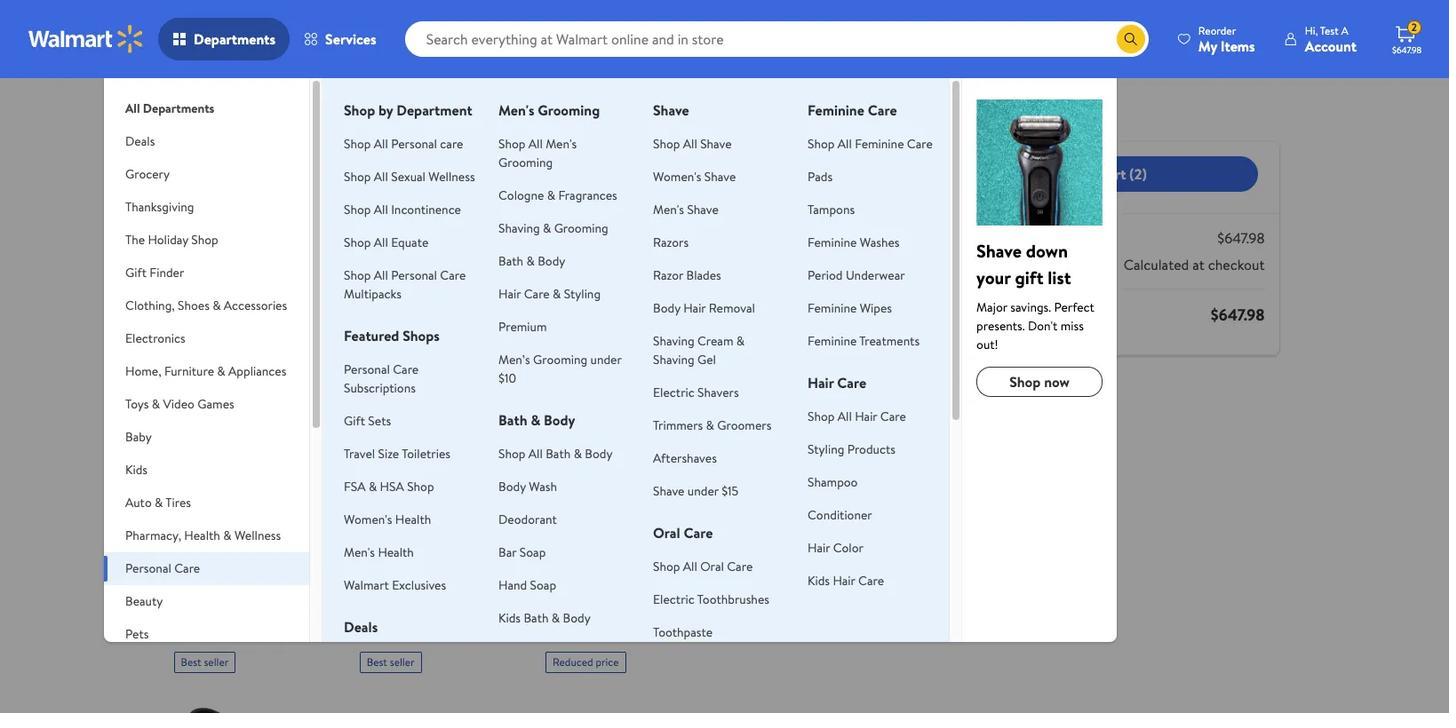 Task type: locate. For each thing, give the bounding box(es) containing it.
2 4- from the left
[[360, 493, 374, 513]]

1 horizontal spatial styling
[[808, 441, 845, 459]]

appliances
[[228, 363, 286, 380]]

1 horizontal spatial crocs toddler & kids crocband clog, sizes 4-6 image
[[546, 680, 701, 714]]

&
[[547, 187, 556, 204], [543, 220, 551, 237], [527, 252, 535, 270], [553, 285, 561, 303], [213, 297, 221, 315], [737, 332, 745, 350], [217, 363, 225, 380], [152, 396, 160, 413], [531, 411, 541, 430], [706, 417, 715, 435], [574, 445, 582, 463], [262, 454, 271, 474], [448, 454, 457, 474], [634, 454, 643, 474], [369, 478, 377, 496], [155, 494, 163, 512], [223, 527, 232, 545], [552, 610, 560, 628]]

1 vertical spatial women's
[[344, 511, 392, 529]]

electric up trimmers
[[653, 384, 695, 402]]

kids down trimmers
[[647, 454, 672, 474]]

all for shop all sexual wellness
[[374, 168, 388, 186]]

0 vertical spatial reduced
[[367, 199, 407, 214]]

1 horizontal spatial day
[[371, 548, 387, 564]]

toys
[[125, 396, 149, 413]]

wellness for shop all sexual wellness
[[429, 168, 475, 186]]

from inside from $19.99 crocs toddler & kids crocband clog, sizes 4-6
[[360, 428, 396, 450]]

0 horizontal spatial 4-
[[207, 493, 221, 513]]

1 vertical spatial crocs toddler & kids baya clog image
[[174, 680, 329, 714]]

shop all feminine care link
[[808, 135, 933, 153]]

0 horizontal spatial gift
[[125, 264, 147, 282]]

sizes up pharmacy, health & wellness
[[174, 493, 204, 513]]

shop for shop all incontinence
[[344, 201, 371, 219]]

& inside shaving cream & shaving gel
[[737, 332, 745, 350]]

2 crocs from the left
[[360, 454, 396, 474]]

2 options from the left
[[374, 372, 418, 389]]

shaving for shaving cream & shaving gel
[[653, 332, 695, 350]]

0 vertical spatial crocs toddler & kids baya clog image
[[546, 225, 701, 380]]

1 horizontal spatial options
[[374, 372, 418, 389]]

also
[[258, 156, 288, 180], [258, 611, 288, 635]]

6 inside from $19.99 crocs toddler & kids crocband clog, sizes 4-6
[[374, 493, 382, 513]]

2 toddler from the left
[[399, 454, 445, 474]]

day for crocs toddler & kids crocband clog, sizes 4-6
[[371, 548, 387, 564]]

$647.98 for estimated total
[[1211, 304, 1265, 326]]

toddler for from $19.99 crocs toddler & kids crocband clog, sizes 4-6
[[399, 454, 445, 474]]

shop
[[344, 100, 375, 120], [344, 135, 371, 153], [499, 135, 526, 153], [653, 135, 680, 153], [808, 135, 835, 153], [344, 168, 371, 186], [344, 201, 371, 219], [191, 231, 218, 249], [344, 234, 371, 252], [344, 267, 371, 284], [1010, 372, 1041, 392], [808, 408, 835, 426], [499, 445, 526, 463], [407, 478, 434, 496], [653, 558, 680, 576]]

clog inside from $19.99 crocs toddler & kids baya clog
[[578, 474, 607, 493]]

& right cream
[[737, 332, 745, 350]]

0 vertical spatial under
[[591, 351, 622, 369]]

2 clog, from the left
[[423, 474, 456, 493]]

0 vertical spatial shaving
[[499, 220, 540, 237]]

soap for hand soap
[[530, 577, 556, 595]]

4-
[[207, 493, 221, 513], [360, 493, 374, 513]]

1 vertical spatial departments
[[143, 100, 215, 117]]

1 vertical spatial reduced price
[[553, 655, 619, 670]]

1 horizontal spatial deals
[[344, 618, 378, 637]]

feminine up shop all feminine care
[[808, 100, 865, 120]]

electric up toothpaste link
[[653, 591, 695, 609]]

0 horizontal spatial price
[[410, 199, 433, 214]]

total
[[1016, 305, 1045, 325]]

all inside shop all men's grooming
[[529, 135, 543, 153]]

0 horizontal spatial toddler
[[213, 454, 259, 474]]

3 toddler from the left
[[585, 454, 631, 474]]

care inside personal care subscriptions
[[393, 361, 419, 379]]

options inside product group
[[188, 372, 232, 389]]

customers down the personal care dropdown button
[[170, 611, 254, 635]]

gift inside 'dropdown button'
[[125, 264, 147, 282]]

to
[[742, 102, 757, 124]]

shipping up exclusives
[[389, 548, 427, 564]]

options link
[[174, 366, 246, 395], [360, 366, 432, 395]]

feminine down period
[[808, 300, 857, 317]]

feminine down feminine care
[[855, 135, 904, 153]]

shop for shop all shave
[[653, 135, 680, 153]]

1-day shipping down pharmacy, health & wellness
[[177, 548, 241, 564]]

all up 'grocery'
[[125, 100, 140, 117]]

1 day from the left
[[185, 548, 201, 564]]

Walmart Site-Wide search field
[[405, 21, 1149, 57]]

all for shop all personal care multipacks
[[374, 267, 388, 284]]

day
[[185, 548, 201, 564], [371, 548, 387, 564]]

crocs inside $33.74 $59.99 crocs men's yukon vista ii clog sandal 1158
[[732, 454, 768, 474]]

shop for shop all feminine care
[[808, 135, 835, 153]]

0 vertical spatial gift
[[125, 264, 147, 282]]

$647.98 up checkout
[[1218, 228, 1265, 248]]

gift for gift sets
[[344, 412, 365, 430]]

shop down men's grooming
[[499, 135, 526, 153]]

shampoo link
[[808, 474, 858, 492]]

price inside product group
[[596, 655, 619, 670]]

2 6 from the left
[[374, 493, 382, 513]]

1 horizontal spatial reduced
[[553, 655, 593, 670]]

grooming inside men's grooming under $10
[[533, 351, 588, 369]]

1 from from the left
[[360, 428, 396, 450]]

account
[[1305, 36, 1357, 56]]

departments button
[[158, 18, 290, 60]]

1 customers from the top
[[170, 156, 254, 180]]

hair down razor blades
[[684, 300, 706, 317]]

0 vertical spatial wellness
[[429, 168, 475, 186]]

deals down walmart
[[344, 618, 378, 637]]

product group containing $33.74
[[732, 189, 887, 590]]

crocs toddler & kids crocband clog, sizes 4-6 image
[[360, 225, 515, 380], [546, 680, 701, 714]]

wipes
[[860, 300, 892, 317]]

1 shipping from the left
[[203, 548, 241, 564]]

feminine washes link
[[808, 234, 900, 252]]

all up multipacks
[[374, 267, 388, 284]]

conditioner link
[[808, 507, 873, 524]]

shaving left cream
[[653, 332, 695, 350]]

2 options link from the left
[[360, 366, 432, 395]]

shop up pads
[[808, 135, 835, 153]]

soap right "bar"
[[520, 544, 546, 562]]

1 vertical spatial price
[[596, 655, 619, 670]]

services button
[[290, 18, 391, 60]]

clog, inside the crocs toddler & kids classic glitter clog, sizes 4-6
[[263, 474, 296, 493]]

& right glitter
[[262, 454, 271, 474]]

styling up shampoo
[[808, 441, 845, 459]]

from for from $19.99 crocs toddler & kids baya clog
[[546, 428, 582, 450]]

at
[[1193, 255, 1205, 275]]

1 horizontal spatial price
[[596, 655, 619, 670]]

options link up sets
[[360, 366, 432, 395]]

0 vertical spatial electric
[[653, 384, 695, 402]]

personal up products
[[391, 135, 437, 153]]

shop all personal care multipacks link
[[344, 267, 466, 303]]

1 6 from the left
[[221, 493, 229, 513]]

& right trimmers
[[706, 417, 715, 435]]

featured shops
[[344, 326, 440, 346]]

(2)
[[1130, 164, 1147, 184]]

1 horizontal spatial women's
[[653, 168, 702, 186]]

2 day from the left
[[371, 548, 387, 564]]

& inside "dropdown button"
[[155, 494, 163, 512]]

shop inside shop all personal care multipacks
[[344, 267, 371, 284]]

toiletries
[[402, 445, 451, 463]]

0 horizontal spatial options link
[[174, 366, 246, 395]]

2 horizontal spatial toddler
[[585, 454, 631, 474]]

kids right toiletries
[[461, 454, 486, 474]]

0 vertical spatial also
[[258, 156, 288, 180]]

wellness
[[429, 168, 475, 186], [235, 527, 281, 545]]

best
[[181, 199, 201, 214], [553, 199, 573, 214], [181, 655, 201, 670], [367, 655, 387, 670]]

1 horizontal spatial gift
[[344, 412, 365, 430]]

gift left sets
[[344, 412, 365, 430]]

1 vertical spatial $647.98
[[1218, 228, 1265, 248]]

shop all sexual wellness
[[344, 168, 475, 186]]

customers for customers also bought these products
[[170, 156, 254, 180]]

also left bought
[[258, 156, 288, 180]]

men's for men's shave
[[653, 201, 684, 219]]

shop all equate link
[[344, 234, 429, 252]]

clothing,
[[125, 297, 175, 315]]

sizes inside from $19.99 crocs toddler & kids crocband clog, sizes 4-6
[[459, 474, 489, 493]]

deals inside dropdown button
[[125, 132, 155, 150]]

0 horizontal spatial options
[[188, 372, 232, 389]]

glitter
[[219, 474, 260, 493]]

personal care image
[[977, 100, 1103, 226]]

1 horizontal spatial 6
[[374, 493, 382, 513]]

all down men's grooming
[[529, 135, 543, 153]]

1 1- from the left
[[177, 548, 185, 564]]

1 vertical spatial gift
[[344, 412, 365, 430]]

from inside from $19.99 crocs toddler & kids baya clog
[[546, 428, 582, 450]]

0 horizontal spatial styling
[[564, 285, 601, 303]]

2 vertical spatial $647.98
[[1211, 304, 1265, 326]]

men's up shop all men's grooming link
[[499, 100, 535, 120]]

shave inside shave down your gift list major savings. perfect presents. don't miss out!
[[977, 239, 1022, 263]]

bath & body up "hair care & styling" link
[[499, 252, 566, 270]]

departments inside dropdown button
[[194, 29, 276, 49]]

sizes left body wash link
[[459, 474, 489, 493]]

shop inside shop all men's grooming
[[499, 135, 526, 153]]

2 1-day shipping from the left
[[363, 548, 427, 564]]

hand soap
[[499, 577, 556, 595]]

1 1-day shipping from the left
[[177, 548, 241, 564]]

2 $19.99 from the left
[[586, 428, 628, 450]]

test
[[1321, 23, 1339, 38]]

women's up men's shave link
[[653, 168, 702, 186]]

men's
[[499, 100, 535, 120], [546, 135, 577, 153], [653, 201, 684, 219], [771, 454, 807, 474], [344, 544, 375, 562]]

clog for from
[[578, 474, 607, 493]]

holiday
[[148, 231, 188, 249]]

0 vertical spatial bath & body
[[499, 252, 566, 270]]

options link for crocs toddler & kids classic glitter clog, sizes 4-6
[[174, 366, 246, 395]]

1 vertical spatial under
[[688, 483, 719, 500]]

kids down hair color
[[808, 572, 830, 590]]

sizes
[[459, 474, 489, 493], [174, 493, 204, 513]]

shop up multipacks
[[344, 267, 371, 284]]

$647.98 for subtotal
[[1218, 228, 1265, 248]]

taxes
[[950, 255, 983, 275]]

women's for women's health
[[344, 511, 392, 529]]

cologne & fragrances
[[499, 187, 618, 204]]

0 vertical spatial customers
[[170, 156, 254, 180]]

0 horizontal spatial clog
[[578, 474, 607, 493]]

oral up shop all oral care link
[[653, 524, 681, 543]]

health for men's
[[378, 544, 414, 562]]

blades
[[687, 267, 722, 284]]

product group
[[174, 189, 329, 590], [360, 189, 515, 590], [546, 189, 701, 590], [732, 189, 887, 590], [174, 645, 329, 714], [360, 645, 515, 714], [546, 645, 701, 714]]

best seller
[[181, 199, 229, 214], [553, 199, 601, 214], [181, 655, 229, 670], [367, 655, 415, 670]]

crocs for $33.74 $59.99 crocs men's yukon vista ii clog sandal 1158
[[732, 454, 768, 474]]

shop up "women's shave" link
[[653, 135, 680, 153]]

1 horizontal spatial shipping
[[389, 548, 427, 564]]

vista
[[732, 474, 762, 493]]

& inside from $19.99 crocs toddler & kids crocband clog, sizes 4-6
[[448, 454, 457, 474]]

trimmers
[[653, 417, 703, 435]]

wellness down glitter
[[235, 527, 281, 545]]

0 horizontal spatial women's
[[344, 511, 392, 529]]

0 vertical spatial women's
[[653, 168, 702, 186]]

1 vertical spatial wellness
[[235, 527, 281, 545]]

equate
[[391, 234, 429, 252]]

2 from from the left
[[546, 428, 582, 450]]

wellness for pharmacy, health & wellness
[[235, 527, 281, 545]]

all departments link
[[104, 78, 309, 125]]

men's up "razors"
[[653, 201, 684, 219]]

kids right glitter
[[275, 454, 300, 474]]

1 vertical spatial customers
[[170, 611, 254, 635]]

& left aftershaves
[[634, 454, 643, 474]]

1- down pharmacy, health & wellness
[[177, 548, 185, 564]]

shipping for crocs toddler & kids crocband clog, sizes 4-6
[[389, 548, 427, 564]]

yukon
[[810, 454, 847, 474]]

clog right baya
[[578, 474, 607, 493]]

crocs inside the crocs toddler & kids classic glitter clog, sizes 4-6
[[174, 454, 210, 474]]

$33.74 $59.99 crocs men's yukon vista ii clog sandal 1158
[[732, 428, 849, 516]]

reduced price down kids bath & body link
[[553, 655, 619, 670]]

toddler inside from $19.99 crocs toddler & kids baya clog
[[585, 454, 631, 474]]

1 vertical spatial also
[[258, 611, 288, 635]]

2 customers from the top
[[170, 611, 254, 635]]

electric toothbrushes link
[[653, 591, 770, 609]]

1- up walmart
[[363, 548, 371, 564]]

fsa
[[344, 478, 366, 496]]

deodorant link
[[499, 511, 557, 529]]

electric for electric toothbrushes
[[653, 591, 695, 609]]

1 4- from the left
[[207, 493, 221, 513]]

all up wash
[[529, 445, 543, 463]]

shop all hair care link
[[808, 408, 906, 426]]

all down feminine care
[[838, 135, 852, 153]]

health inside 'pharmacy, health & wellness' dropdown button
[[184, 527, 220, 545]]

clog for $33.74
[[777, 474, 806, 493]]

1 horizontal spatial toddler
[[399, 454, 445, 474]]

2 shipping from the left
[[389, 548, 427, 564]]

0 horizontal spatial clog,
[[263, 474, 296, 493]]

0 horizontal spatial day
[[185, 548, 201, 564]]

options for crocs toddler & kids crocband clog, sizes 4-6
[[374, 372, 418, 389]]

shop left 'now' on the right bottom of page
[[1010, 372, 1041, 392]]

1 horizontal spatial 4-
[[360, 493, 374, 513]]

1 horizontal spatial crocs toddler & kids baya clog image
[[546, 225, 701, 380]]

grooming inside shop all men's grooming
[[499, 154, 553, 172]]

crocs inside from $19.99 crocs toddler & kids crocband clog, sizes 4-6
[[360, 454, 396, 474]]

gift
[[125, 264, 147, 282], [344, 412, 365, 430]]

1-day shipping inside product group
[[177, 548, 241, 564]]

shave down added
[[701, 135, 732, 153]]

styling down bath & body link
[[564, 285, 601, 303]]

1 vertical spatial deals
[[344, 618, 378, 637]]

0 horizontal spatial sizes
[[174, 493, 204, 513]]

all up these
[[374, 135, 388, 153]]

grooming up cologne
[[499, 154, 553, 172]]

feminine down tampons
[[808, 234, 857, 252]]

0 horizontal spatial from
[[360, 428, 396, 450]]

gift left finder
[[125, 264, 147, 282]]

shop up these
[[344, 135, 371, 153]]

2 electric from the top
[[653, 591, 695, 609]]

1 horizontal spatial under
[[688, 483, 719, 500]]

wellness inside 'pharmacy, health & wellness' dropdown button
[[235, 527, 281, 545]]

options link up 'games'
[[174, 366, 246, 395]]

reduced price down the sexual
[[367, 199, 433, 214]]

incontinence
[[391, 201, 461, 219]]

all for shop all incontinence
[[374, 201, 388, 219]]

personal down equate
[[391, 267, 437, 284]]

pets
[[125, 626, 149, 644]]

0 horizontal spatial under
[[591, 351, 622, 369]]

shop for shop now
[[1010, 372, 1041, 392]]

$33.74
[[732, 428, 777, 450]]

fsa & hsa shop
[[344, 478, 434, 496]]

from for from $19.99 crocs toddler & kids crocband clog, sizes 4-6
[[360, 428, 396, 450]]

1-day shipping for crocs toddler & kids crocband clog, sizes 4-6
[[363, 548, 427, 564]]

health down "hsa"
[[395, 511, 431, 529]]

pharmacy,
[[125, 527, 181, 545]]

0 horizontal spatial 1-day shipping
[[177, 548, 241, 564]]

all inside shop all personal care multipacks
[[374, 267, 388, 284]]

crocs toddler & kids baya clog image
[[546, 225, 701, 380], [174, 680, 329, 714]]

the holiday shop button
[[104, 224, 309, 257]]

0 horizontal spatial 1-
[[177, 548, 185, 564]]

clog, right glitter
[[263, 474, 296, 493]]

gift for gift finder
[[125, 264, 147, 282]]

search icon image
[[1124, 32, 1138, 46]]

also left "considered"
[[258, 611, 288, 635]]

clog, inside from $19.99 crocs toddler & kids crocband clog, sizes 4-6
[[423, 474, 456, 493]]

best seller down grocery dropdown button
[[181, 199, 229, 214]]

0 horizontal spatial reduced price
[[367, 199, 433, 214]]

1 vertical spatial reduced
[[553, 655, 593, 670]]

crocs inside from $19.99 crocs toddler & kids baya clog
[[546, 454, 582, 474]]

shaving down cologne
[[499, 220, 540, 237]]

2 clog from the left
[[777, 474, 806, 493]]

men's down men's grooming
[[546, 135, 577, 153]]

under inside men's grooming under $10
[[591, 351, 622, 369]]

1 vertical spatial shaving
[[653, 332, 695, 350]]

1 options from the left
[[188, 372, 232, 389]]

pets button
[[104, 619, 309, 652]]

men's shave link
[[653, 201, 719, 219]]

crocs for from $19.99 crocs toddler & kids baya clog
[[546, 454, 582, 474]]

1 horizontal spatial wellness
[[429, 168, 475, 186]]

crocs
[[174, 454, 210, 474], [360, 454, 396, 474], [546, 454, 582, 474], [732, 454, 768, 474]]

6 inside the crocs toddler & kids classic glitter clog, sizes 4-6
[[221, 493, 229, 513]]

1 horizontal spatial oral
[[701, 558, 724, 576]]

personal up subscriptions
[[344, 361, 390, 379]]

all up shop all equate link
[[374, 201, 388, 219]]

shop for shop all bath & body
[[499, 445, 526, 463]]

toothpaste link
[[653, 624, 713, 642]]

shop now
[[1010, 372, 1070, 392]]

shop all incontinence link
[[344, 201, 461, 219]]

1 horizontal spatial 1-day shipping
[[363, 548, 427, 564]]

options up 'games'
[[188, 372, 232, 389]]

out!
[[977, 336, 999, 354]]

1 options link from the left
[[174, 366, 246, 395]]

soap for bar soap
[[520, 544, 546, 562]]

all for shop all feminine care
[[838, 135, 852, 153]]

bath & body up shop all bath & body link at the left
[[499, 411, 575, 430]]

health
[[395, 511, 431, 529], [184, 527, 220, 545], [378, 544, 414, 562]]

1 $19.99 from the left
[[400, 428, 442, 450]]

tires
[[166, 494, 191, 512]]

shop up body wash link
[[499, 445, 526, 463]]

walmart exclusives
[[344, 577, 446, 595]]

reduced price inside product group
[[553, 655, 619, 670]]

$19.99 inside from $19.99 crocs toddler & kids baya clog
[[586, 428, 628, 450]]

4 crocs from the left
[[732, 454, 768, 474]]

0 horizontal spatial shipping
[[203, 548, 241, 564]]

men's inside shop all men's grooming
[[546, 135, 577, 153]]

all for shop all men's grooming
[[529, 135, 543, 153]]

hair down color
[[833, 572, 856, 590]]

0 horizontal spatial $19.99
[[400, 428, 442, 450]]

& right cologne
[[547, 187, 556, 204]]

men's down $59.99
[[771, 454, 807, 474]]

0 horizontal spatial 6
[[221, 493, 229, 513]]

1 horizontal spatial clog,
[[423, 474, 456, 493]]

1 horizontal spatial from
[[546, 428, 582, 450]]

kids
[[275, 454, 300, 474], [461, 454, 486, 474], [647, 454, 672, 474], [125, 461, 148, 479], [808, 572, 830, 590], [499, 610, 521, 628]]

2 also from the top
[[258, 611, 288, 635]]

shavers
[[698, 384, 739, 402]]

2 bath & body from the top
[[499, 411, 575, 430]]

grooming up shop all men's grooming
[[538, 100, 600, 120]]

1 also from the top
[[258, 156, 288, 180]]

reduced down kids bath & body link
[[553, 655, 593, 670]]

& right toys
[[152, 396, 160, 413]]

electric toothbrushes
[[653, 591, 770, 609]]

men's health
[[344, 544, 414, 562]]

all up "women's shave" link
[[683, 135, 698, 153]]

1 vertical spatial bath & body
[[499, 411, 575, 430]]

1 horizontal spatial options link
[[360, 366, 432, 395]]

1 horizontal spatial $19.99
[[586, 428, 628, 450]]

0 vertical spatial styling
[[564, 285, 601, 303]]

& down cologne & fragrances
[[543, 220, 551, 237]]

all for shop all personal care
[[374, 135, 388, 153]]

shave down your gift list major savings. perfect presents. don't miss out!
[[977, 239, 1095, 354]]

1 clog from the left
[[578, 474, 607, 493]]

options link for crocs toddler & kids crocband clog, sizes 4-6
[[360, 366, 432, 395]]

1 vertical spatial crocs toddler & kids crocband clog, sizes 4-6 image
[[546, 680, 701, 714]]

baya
[[546, 474, 575, 493]]

0 horizontal spatial crocs toddler & kids crocband clog, sizes 4-6 image
[[360, 225, 515, 380]]

$19.99 inside from $19.99 crocs toddler & kids crocband clog, sizes 4-6
[[400, 428, 442, 450]]

1 horizontal spatial sizes
[[459, 474, 489, 493]]

1 horizontal spatial clog
[[777, 474, 806, 493]]

$19.99
[[400, 428, 442, 450], [586, 428, 628, 450]]

1 clog, from the left
[[263, 474, 296, 493]]

$19.99 for from $19.99 crocs toddler & kids baya clog
[[586, 428, 628, 450]]

1 horizontal spatial reduced price
[[553, 655, 619, 670]]

shave up 'your'
[[977, 239, 1022, 263]]

0 vertical spatial departments
[[194, 29, 276, 49]]

product group containing reduced price
[[546, 645, 701, 714]]

kids inside the crocs toddler & kids classic glitter clog, sizes 4-6
[[275, 454, 300, 474]]

personal inside shop all personal care multipacks
[[391, 267, 437, 284]]

3 crocs from the left
[[546, 454, 582, 474]]

0 vertical spatial deals
[[125, 132, 155, 150]]

0 horizontal spatial crocs toddler & kids baya clog image
[[174, 680, 329, 714]]

feminine for feminine care
[[808, 100, 865, 120]]

toddler inside the crocs toddler & kids classic glitter clog, sizes 4-6
[[213, 454, 259, 474]]

best down grocery dropdown button
[[181, 199, 201, 214]]

$19.99 left trimmers
[[586, 428, 628, 450]]

shave
[[653, 100, 690, 120], [701, 135, 732, 153], [705, 168, 736, 186], [687, 201, 719, 219], [977, 239, 1022, 263], [653, 483, 685, 500]]

1 crocs from the left
[[174, 454, 210, 474]]

1 toddler from the left
[[213, 454, 259, 474]]

2 1- from the left
[[363, 548, 371, 564]]

1 bath & body from the top
[[499, 252, 566, 270]]

shipping
[[203, 548, 241, 564], [389, 548, 427, 564]]

shave under $15 link
[[653, 483, 739, 500]]

day down pharmacy, health & wellness
[[185, 548, 201, 564]]

0 horizontal spatial oral
[[653, 524, 681, 543]]

clog inside $33.74 $59.99 crocs men's yukon vista ii clog sandal 1158
[[777, 474, 806, 493]]

electronics button
[[104, 323, 309, 356]]

0 horizontal spatial deals
[[125, 132, 155, 150]]

1 horizontal spatial 1-
[[363, 548, 371, 564]]

from
[[360, 428, 396, 450], [546, 428, 582, 450]]

toddler inside from $19.99 crocs toddler & kids crocband clog, sizes 4-6
[[399, 454, 445, 474]]

all inside the 'all departments' link
[[125, 100, 140, 117]]

kids inside from $19.99 crocs toddler & kids crocband clog, sizes 4-6
[[461, 454, 486, 474]]

1 vertical spatial soap
[[530, 577, 556, 595]]

kids inside kids dropdown button
[[125, 461, 148, 479]]

shop all incontinence
[[344, 201, 461, 219]]

crocs unisex crocband clog sandal image
[[360, 680, 515, 714]]

seller
[[204, 199, 229, 214], [576, 199, 601, 214], [204, 655, 229, 670], [390, 655, 415, 670]]

& right furniture
[[217, 363, 225, 380]]

0 vertical spatial soap
[[520, 544, 546, 562]]

0 horizontal spatial wellness
[[235, 527, 281, 545]]

health up walmart exclusives
[[378, 544, 414, 562]]

video
[[163, 396, 195, 413]]

1 electric from the top
[[653, 384, 695, 402]]

1 vertical spatial electric
[[653, 591, 695, 609]]



Task type: vqa. For each thing, say whether or not it's contained in the screenshot.
Gift Finder dropdown button
yes



Task type: describe. For each thing, give the bounding box(es) containing it.
added
[[692, 102, 738, 124]]

shop all personal care link
[[344, 135, 464, 153]]

kids bath & body link
[[499, 610, 591, 628]]

shave down women's shave
[[687, 201, 719, 219]]

hair left color
[[808, 540, 830, 557]]

& inside from $19.99 crocs toddler & kids baya clog
[[634, 454, 643, 474]]

hair care
[[808, 373, 867, 393]]

shop all men's grooming link
[[499, 135, 577, 172]]

shave under $15
[[653, 483, 739, 500]]

walmart
[[344, 577, 389, 595]]

personal inside dropdown button
[[125, 560, 171, 578]]

home,
[[125, 363, 161, 380]]

by
[[379, 100, 393, 120]]

electric shavers
[[653, 384, 739, 402]]

sizes inside the crocs toddler & kids classic glitter clog, sizes 4-6
[[174, 493, 204, 513]]

shop for shop all sexual wellness
[[344, 168, 371, 186]]

underwear
[[846, 267, 905, 284]]

feminine for feminine wipes
[[808, 300, 857, 317]]

personal inside personal care subscriptions
[[344, 361, 390, 379]]

shop all personal care multipacks
[[344, 267, 466, 303]]

& up baya
[[574, 445, 582, 463]]

a
[[1342, 23, 1349, 38]]

men's for men's health
[[344, 544, 375, 562]]

gift sets
[[344, 412, 391, 430]]

electronics
[[125, 330, 185, 348]]

shop all shave
[[653, 135, 732, 153]]

featured
[[344, 326, 399, 346]]

considered
[[292, 611, 377, 635]]

shampoo
[[808, 474, 858, 492]]

1 vertical spatial oral
[[701, 558, 724, 576]]

4- inside the crocs toddler & kids classic glitter clog, sizes 4-6
[[207, 493, 221, 513]]

best seller down pets dropdown button
[[181, 655, 229, 670]]

1- for crocs toddler & kids classic glitter clog, sizes 4-6
[[177, 548, 185, 564]]

grooming down the fragrances
[[554, 220, 609, 237]]

travel
[[344, 445, 375, 463]]

all for shop all equate
[[374, 234, 388, 252]]

crocband
[[360, 474, 420, 493]]

hair up premium link
[[499, 285, 521, 303]]

& down hand soap link
[[552, 610, 560, 628]]

clothing, shoes & accessories button
[[104, 290, 309, 323]]

best inside product group
[[181, 199, 201, 214]]

health for women's
[[395, 511, 431, 529]]

subtotal
[[950, 228, 1002, 248]]

kids inside from $19.99 crocs toddler & kids baya clog
[[647, 454, 672, 474]]

hair up 'products'
[[855, 408, 878, 426]]

& inside the crocs toddler & kids classic glitter clog, sizes 4-6
[[262, 454, 271, 474]]

best seller up shaving & grooming link
[[553, 199, 601, 214]]

& right fsa
[[369, 478, 377, 496]]

kids bath & body
[[499, 610, 591, 628]]

care inside shop all personal care multipacks
[[440, 267, 466, 284]]

& right "shoes"
[[213, 297, 221, 315]]

razor blades
[[653, 267, 722, 284]]

$15
[[722, 483, 739, 500]]

personal care subscriptions link
[[344, 361, 419, 397]]

all for shop all hair care
[[838, 408, 852, 426]]

multipacks
[[344, 285, 402, 303]]

& up "hair care & styling" link
[[527, 252, 535, 270]]

hair color link
[[808, 540, 864, 557]]

body hair removal
[[653, 300, 755, 317]]

& up shop all bath & body link at the left
[[531, 411, 541, 430]]

women's for women's shave
[[653, 168, 702, 186]]

seller down pets dropdown button
[[204, 655, 229, 670]]

auto & tires button
[[104, 487, 309, 520]]

feminine wipes link
[[808, 300, 892, 317]]

feminine wipes
[[808, 300, 892, 317]]

day for crocs toddler & kids classic glitter clog, sizes 4-6
[[185, 548, 201, 564]]

travel size toiletries link
[[344, 445, 451, 463]]

walmart image
[[28, 25, 144, 53]]

personal care button
[[104, 553, 309, 586]]

all for shop all shave
[[683, 135, 698, 153]]

next slide for customers also bought these products list image
[[865, 275, 900, 310]]

shop for shop by department
[[344, 100, 375, 120]]

shop for shop all equate
[[344, 234, 371, 252]]

shaving & grooming link
[[499, 220, 609, 237]]

crocs men's yukon vista ii clog sandal image
[[732, 225, 887, 380]]

& down auto & tires "dropdown button"
[[223, 527, 232, 545]]

crocs for from $19.99 crocs toddler & kids crocband clog, sizes 4-6
[[360, 454, 396, 474]]

kids hair care
[[808, 572, 884, 590]]

shop all oral care
[[653, 558, 753, 576]]

razors link
[[653, 234, 689, 252]]

feminine washes
[[808, 234, 900, 252]]

2 $647.98
[[1393, 20, 1422, 56]]

kids hair care link
[[808, 572, 884, 590]]

aftershaves
[[653, 450, 717, 468]]

crocs toddler & kids classic glitter clog, sizes 4-6
[[174, 454, 300, 513]]

care inside dropdown button
[[174, 560, 200, 578]]

customers for customers also considered
[[170, 611, 254, 635]]

baby button
[[104, 421, 309, 454]]

presents.
[[977, 317, 1025, 335]]

best up shaving & grooming link
[[553, 199, 573, 214]]

shave up 'shop all shave' link
[[653, 100, 690, 120]]

shop right "hsa"
[[407, 478, 434, 496]]

Search search field
[[405, 21, 1149, 57]]

feminine for feminine washes
[[808, 234, 857, 252]]

0 vertical spatial oral
[[653, 524, 681, 543]]

all for shop all oral care
[[683, 558, 698, 576]]

shop all shave link
[[653, 135, 732, 153]]

razor blades link
[[653, 267, 722, 284]]

body wash
[[499, 478, 557, 496]]

styling products link
[[808, 441, 896, 459]]

0 horizontal spatial reduced
[[367, 199, 407, 214]]

also for considered
[[258, 611, 288, 635]]

shave down aftershaves
[[653, 483, 685, 500]]

bar soap link
[[499, 544, 546, 562]]

best down pets dropdown button
[[181, 655, 201, 670]]

bath down $10
[[499, 411, 528, 430]]

0 vertical spatial crocs toddler & kids crocband clog, sizes 4-6 image
[[360, 225, 515, 380]]

also for bought
[[258, 156, 288, 180]]

crocs toddler & kids classic glitter clog, sizes 4-6 image
[[174, 225, 329, 380]]

calculated at checkout
[[1124, 255, 1265, 275]]

removal
[[709, 300, 755, 317]]

best down "considered"
[[367, 655, 387, 670]]

0 vertical spatial $647.98
[[1393, 44, 1422, 56]]

& down bath & body link
[[553, 285, 561, 303]]

shaving for shaving & grooming
[[499, 220, 540, 237]]

shaving & grooming
[[499, 220, 609, 237]]

0 vertical spatial price
[[410, 199, 433, 214]]

don't
[[1028, 317, 1058, 335]]

hair up shop all hair care
[[808, 373, 834, 393]]

toys & video games button
[[104, 388, 309, 421]]

sandal
[[809, 474, 849, 493]]

shipping for crocs toddler & kids classic glitter clog, sizes 4-6
[[203, 548, 241, 564]]

electric for electric shavers
[[653, 384, 695, 402]]

period
[[808, 267, 843, 284]]

beauty button
[[104, 586, 309, 619]]

feminine for feminine treatments
[[808, 332, 857, 350]]

men's inside $33.74 $59.99 crocs men's yukon vista ii clog sandal 1158
[[771, 454, 807, 474]]

all for shop all bath & body
[[529, 445, 543, 463]]

accessories
[[224, 297, 287, 315]]

shop by department
[[344, 100, 473, 120]]

bath up baya
[[546, 445, 571, 463]]

body wash link
[[499, 478, 557, 496]]

product group containing crocs toddler & kids classic glitter clog, sizes 4-6
[[174, 189, 329, 590]]

health for pharmacy,
[[184, 527, 220, 545]]

1-day shipping for crocs toddler & kids classic glitter clog, sizes 4-6
[[177, 548, 241, 564]]

washes
[[860, 234, 900, 252]]

best seller up crocs unisex crocband clog sandal image
[[367, 655, 415, 670]]

hair care & styling
[[499, 285, 601, 303]]

men's grooming
[[499, 100, 600, 120]]

premium link
[[499, 318, 547, 336]]

cologne
[[499, 187, 544, 204]]

gift sets link
[[344, 412, 391, 430]]

pharmacy, health & wellness button
[[104, 520, 309, 553]]

view
[[1068, 164, 1098, 184]]

shop for shop all hair care
[[808, 408, 835, 426]]

seller inside product group
[[204, 199, 229, 214]]

4- inside from $19.99 crocs toddler & kids crocband clog, sizes 4-6
[[360, 493, 374, 513]]

gel
[[698, 351, 716, 369]]

cart
[[1102, 164, 1127, 184]]

shop all hair care
[[808, 408, 906, 426]]

reorder my items
[[1199, 23, 1256, 56]]

1- for crocs toddler & kids crocband clog, sizes 4-6
[[363, 548, 371, 564]]

shave down shop all shave
[[705, 168, 736, 186]]

toddler for from $19.99 crocs toddler & kids baya clog
[[585, 454, 631, 474]]

now
[[1044, 372, 1070, 392]]

size
[[378, 445, 399, 463]]

grocery
[[125, 165, 170, 183]]

$19.99 for from $19.99 crocs toddler & kids crocband clog, sizes 4-6
[[400, 428, 442, 450]]

bath down hand soap link
[[524, 610, 549, 628]]

shop for shop all men's grooming
[[499, 135, 526, 153]]

seller up shaving & grooming
[[576, 199, 601, 214]]

options for crocs toddler & kids classic glitter clog, sizes 4-6
[[188, 372, 232, 389]]

styling products
[[808, 441, 896, 459]]

seller up crocs unisex crocband clog sandal image
[[390, 655, 415, 670]]

toys & video games
[[125, 396, 234, 413]]

kids down hand
[[499, 610, 521, 628]]

women's health link
[[344, 511, 431, 529]]

shop all sexual wellness link
[[344, 168, 475, 186]]

all departments
[[125, 100, 215, 117]]

pads
[[808, 168, 833, 186]]

cart!
[[760, 102, 793, 124]]

treatments
[[860, 332, 920, 350]]

shoes
[[178, 297, 210, 315]]

men's health link
[[344, 544, 414, 562]]

2 vertical spatial shaving
[[653, 351, 695, 369]]

shop for shop all personal care
[[344, 135, 371, 153]]

0 vertical spatial reduced price
[[367, 199, 433, 214]]

shop for shop all oral care
[[653, 558, 680, 576]]

bath up "hair care & styling" link
[[499, 252, 524, 270]]

best seller inside product group
[[181, 199, 229, 214]]

reduced inside product group
[[553, 655, 593, 670]]

shop for shop all personal care multipacks
[[344, 267, 371, 284]]

men's for men's grooming
[[499, 100, 535, 120]]

sets
[[368, 412, 391, 430]]

1 vertical spatial styling
[[808, 441, 845, 459]]

shop inside dropdown button
[[191, 231, 218, 249]]



